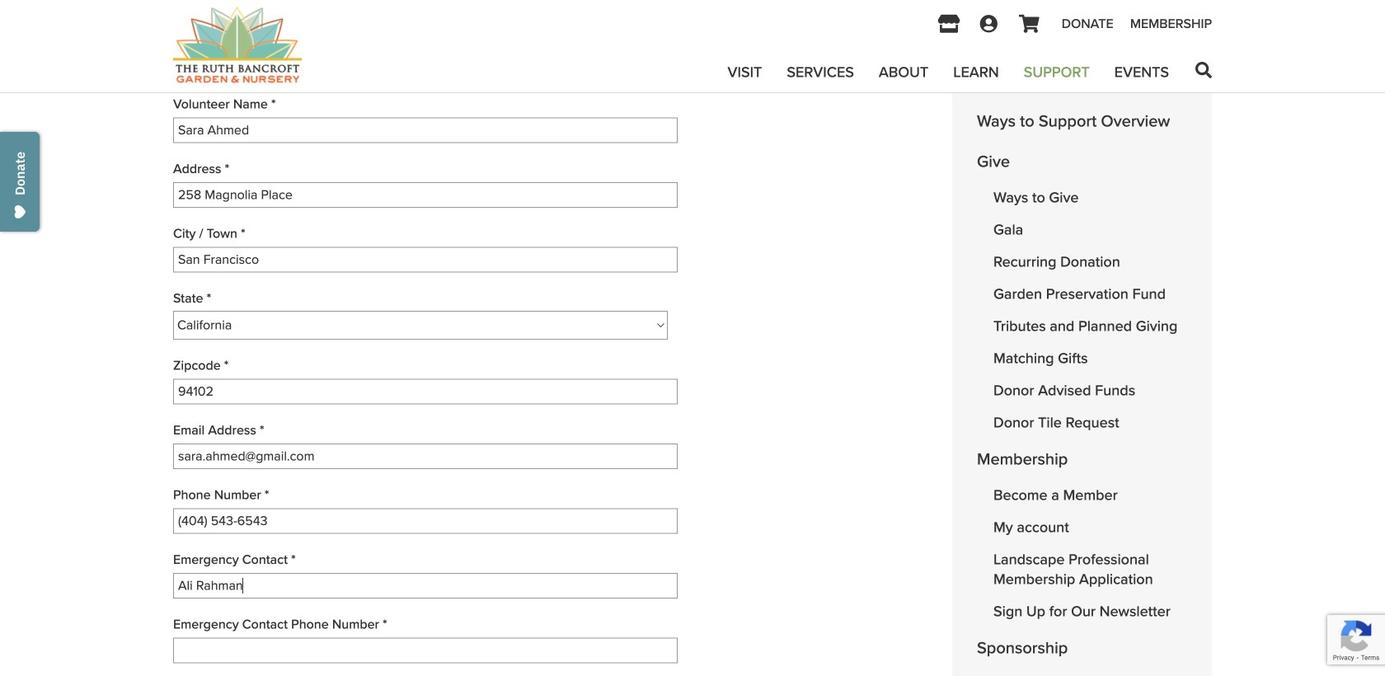 Task type: locate. For each thing, give the bounding box(es) containing it.
None text field
[[173, 182, 678, 208]]

None email field
[[173, 444, 678, 469]]

None text field
[[173, 118, 678, 143], [173, 247, 678, 273], [173, 379, 678, 405], [173, 509, 678, 534], [173, 573, 678, 599], [173, 638, 678, 664], [173, 118, 678, 143], [173, 247, 678, 273], [173, 379, 678, 405], [173, 509, 678, 534], [173, 573, 678, 599], [173, 638, 678, 664]]

none text field inside contact form "element"
[[173, 182, 678, 208]]



Task type: vqa. For each thing, say whether or not it's contained in the screenshot.
email field within the "Contact Form" element
no



Task type: describe. For each thing, give the bounding box(es) containing it.
contact form element
[[173, 91, 901, 676]]

none email field inside contact form "element"
[[173, 444, 678, 469]]



